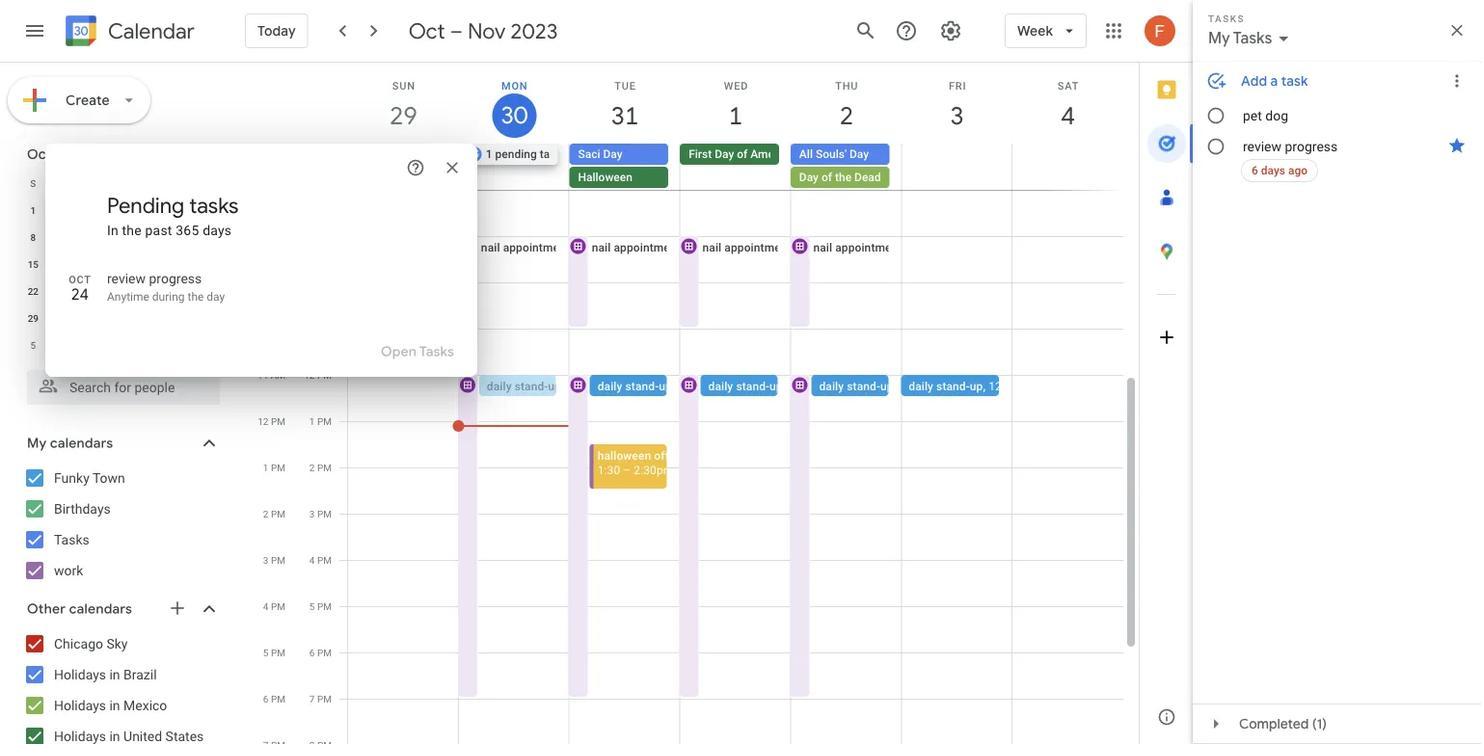 Task type: locate. For each thing, give the bounding box(es) containing it.
the right the of
[[835, 171, 852, 184]]

29 down 22
[[28, 313, 39, 324]]

work
[[54, 563, 83, 579]]

22 element
[[22, 280, 45, 303]]

22
[[28, 286, 39, 297]]

1 horizontal spatial 7
[[310, 694, 315, 705]]

tasks inside button
[[419, 343, 454, 361]]

1 nail from the left
[[481, 241, 500, 254]]

daily stand-up
[[487, 380, 561, 393], [598, 380, 672, 393], [709, 380, 783, 393], [819, 380, 894, 393]]

1 holidays from the top
[[54, 667, 106, 683]]

1 horizontal spatial 2023
[[511, 17, 558, 44]]

my calendars
[[27, 435, 113, 452]]

2023 right nov
[[511, 17, 558, 44]]

1 horizontal spatial day
[[800, 171, 819, 184]]

tasks up work at the bottom left of page
[[54, 532, 89, 548]]

12 inside "element"
[[146, 232, 157, 243]]

chicago
[[54, 636, 103, 652]]

oct for oct 24
[[69, 273, 91, 286]]

oct 24
[[69, 273, 91, 305]]

6 pm
[[310, 647, 332, 659], [263, 694, 286, 705]]

12 up 19 element
[[146, 232, 157, 243]]

11 element
[[110, 226, 134, 249]]

28 element
[[199, 280, 222, 303]]

1 inside row group
[[30, 205, 36, 216]]

27 element
[[170, 280, 193, 303]]

12 pm
[[304, 369, 332, 381], [258, 416, 286, 427]]

saturday column header
[[196, 170, 226, 197]]

13
[[176, 232, 187, 243]]

3 up from the left
[[770, 380, 783, 393]]

4 nail from the left
[[814, 241, 833, 254]]

2 vertical spatial 2
[[263, 508, 269, 520]]

12 element
[[140, 226, 163, 249]]

1 vertical spatial 5 pm
[[263, 647, 286, 659]]

1 vertical spatial the
[[122, 222, 142, 238]]

1 vertical spatial oct
[[69, 273, 91, 286]]

0 horizontal spatial 2023
[[85, 146, 117, 163]]

29 inside row
[[28, 313, 39, 324]]

2 horizontal spatial 2
[[839, 100, 852, 132]]

0 horizontal spatial oct
[[69, 273, 91, 286]]

Search for people text field
[[39, 370, 208, 405]]

0 horizontal spatial 5 pm
[[263, 647, 286, 659]]

halloween
[[598, 449, 651, 463]]

0 vertical spatial 6
[[179, 205, 184, 216]]

4 up from the left
[[881, 380, 894, 393]]

12 pm right 'am'
[[304, 369, 332, 381]]

1 vertical spatial 12
[[304, 369, 315, 381]]

2 horizontal spatial 6
[[310, 647, 315, 659]]

1 vertical spatial in
[[109, 698, 120, 714]]

1 in from the top
[[109, 667, 120, 683]]

tasks
[[419, 343, 454, 361], [54, 532, 89, 548]]

– left nov
[[450, 17, 463, 44]]

calendars up funky town
[[50, 435, 113, 452]]

2 nail appointment from the left
[[592, 241, 681, 254]]

7 inside row group
[[208, 205, 214, 216]]

oct inside list item
[[69, 273, 91, 286]]

3 cell from the left
[[791, 144, 902, 190]]

day right saci
[[603, 148, 623, 161]]

6 left 7 pm
[[263, 694, 269, 705]]

None search field
[[0, 363, 239, 405]]

the right in
[[122, 222, 142, 238]]

3 daily stand-up from the left
[[709, 380, 783, 393]]

4 stand- from the left
[[847, 380, 881, 393]]

1 pending task button
[[459, 144, 562, 165]]

0 horizontal spatial the
[[122, 222, 142, 238]]

add other calendars image
[[168, 599, 187, 618]]

0 vertical spatial 3
[[949, 100, 963, 132]]

11 for 11 am
[[258, 369, 268, 381]]

holidays
[[54, 667, 106, 683], [54, 698, 106, 714]]

task
[[540, 148, 562, 161]]

2 daily stand-up button from the left
[[590, 375, 708, 396]]

29 row
[[18, 305, 226, 332]]

1 vertical spatial 2023
[[85, 146, 117, 163]]

2 in from the top
[[109, 698, 120, 714]]

tab list
[[1140, 63, 1194, 691]]

the inside the all souls' day day of the dead
[[835, 171, 852, 184]]

6 inside row
[[179, 205, 184, 216]]

souls'
[[816, 148, 847, 161]]

cell containing all souls' day
[[791, 144, 902, 190]]

0 vertical spatial 2 pm
[[310, 462, 332, 474]]

saci day halloween
[[578, 148, 633, 184]]

tab list inside the side panel section
[[1140, 63, 1194, 691]]

2 daily stand-up from the left
[[598, 380, 672, 393]]

1 horizontal spatial 29
[[389, 100, 416, 132]]

cell
[[348, 144, 459, 190], [570, 144, 680, 190], [791, 144, 902, 190], [902, 144, 1012, 190], [1012, 144, 1123, 190]]

1 vertical spatial 11
[[258, 369, 268, 381]]

other calendars button
[[4, 594, 239, 625]]

day
[[207, 290, 225, 304]]

mexico
[[124, 698, 167, 714]]

1 vertical spatial calendars
[[69, 601, 132, 618]]

day
[[603, 148, 623, 161], [850, 148, 869, 161], [800, 171, 819, 184]]

1 horizontal spatial 6 pm
[[310, 647, 332, 659]]

0 horizontal spatial 4 pm
[[263, 601, 286, 613]]

1 horizontal spatial 12
[[258, 416, 269, 427]]

0 horizontal spatial 11
[[117, 232, 127, 243]]

day inside saci day halloween
[[603, 148, 623, 161]]

grid
[[247, 63, 1139, 745]]

in left brazil
[[109, 667, 120, 683]]

0 horizontal spatial day
[[603, 148, 623, 161]]

daily stand-up for 2nd daily stand-up "button" from the right
[[709, 380, 783, 393]]

week
[[1018, 22, 1053, 40]]

halloween
[[578, 171, 633, 184]]

0 vertical spatial 5 pm
[[310, 601, 332, 613]]

0 vertical spatial 11
[[117, 232, 127, 243]]

create button
[[8, 77, 150, 123]]

16 element
[[51, 253, 74, 276]]

0 horizontal spatial 3
[[263, 555, 269, 566]]

12 pm down 11 am
[[258, 416, 286, 427]]

12
[[146, 232, 157, 243], [304, 369, 315, 381], [258, 416, 269, 427]]

6 pm up 7 pm
[[310, 647, 332, 659]]

365
[[176, 222, 199, 238]]

1 vertical spatial 3
[[310, 508, 315, 520]]

3 nail from the left
[[703, 241, 722, 254]]

nail appointment button
[[457, 235, 570, 329], [568, 235, 681, 329], [679, 235, 792, 329], [790, 235, 902, 329]]

0 horizontal spatial 6 pm
[[263, 694, 286, 705]]

0 vertical spatial 2023
[[511, 17, 558, 44]]

1 horizontal spatial 5 pm
[[310, 601, 332, 613]]

other calendars list
[[4, 629, 239, 745]]

calendar heading
[[104, 18, 195, 45]]

0 vertical spatial 7
[[208, 205, 214, 216]]

20 element
[[170, 253, 193, 276]]

2 link
[[825, 94, 869, 138]]

2
[[839, 100, 852, 132], [310, 462, 315, 474], [263, 508, 269, 520]]

2 vertical spatial the
[[188, 290, 204, 304]]

0 vertical spatial calendars
[[50, 435, 113, 452]]

2 up from the left
[[659, 380, 672, 393]]

tasks right open
[[419, 343, 454, 361]]

13 element
[[170, 226, 193, 249]]

nail appointment
[[481, 241, 570, 254], [592, 241, 681, 254], [703, 241, 792, 254], [814, 241, 902, 254]]

1 pm
[[310, 416, 332, 427], [263, 462, 286, 474]]

15
[[28, 259, 39, 270]]

1 stand- from the left
[[515, 380, 548, 393]]

1 vertical spatial 6 pm
[[263, 694, 286, 705]]

funky town
[[54, 470, 125, 486]]

0 horizontal spatial 7
[[208, 205, 214, 216]]

3 pm
[[310, 508, 332, 520], [263, 555, 286, 566]]

4 daily stand-up button from the left
[[812, 375, 929, 396]]

5
[[149, 205, 154, 216], [30, 340, 36, 351], [310, 601, 315, 613], [263, 647, 269, 659]]

calendars up chicago sky
[[69, 601, 132, 618]]

1 horizontal spatial the
[[188, 290, 204, 304]]

3 daily from the left
[[709, 380, 733, 393]]

1 horizontal spatial 3 pm
[[310, 508, 332, 520]]

1 horizontal spatial 3
[[310, 508, 315, 520]]

calendars inside dropdown button
[[50, 435, 113, 452]]

6 up 7 pm
[[310, 647, 315, 659]]

11 inside row
[[117, 232, 127, 243]]

15 row
[[18, 251, 226, 278]]

0 horizontal spatial 12
[[146, 232, 157, 243]]

0 horizontal spatial –
[[450, 17, 463, 44]]

5 stand- from the left
[[937, 380, 970, 393]]

holidays down chicago
[[54, 667, 106, 683]]

settings menu image
[[940, 19, 963, 42]]

12 down 11 am
[[258, 416, 269, 427]]

18 element
[[110, 253, 134, 276]]

1 vertical spatial 1 pm
[[263, 462, 286, 474]]

1 horizontal spatial 4 pm
[[310, 555, 332, 566]]

15 element
[[22, 253, 45, 276]]

1 vertical spatial tasks
[[54, 532, 89, 548]]

4 daily from the left
[[819, 380, 844, 393]]

fri
[[949, 80, 967, 92]]

1 vertical spatial 4 pm
[[263, 601, 286, 613]]

1:30
[[598, 464, 621, 477]]

0 vertical spatial 3 pm
[[310, 508, 332, 520]]

29
[[389, 100, 416, 132], [28, 313, 39, 324]]

holidays in mexico
[[54, 698, 167, 714]]

24
[[71, 285, 89, 305], [87, 286, 98, 297]]

of
[[822, 171, 832, 184]]

2 horizontal spatial day
[[850, 148, 869, 161]]

create
[[66, 92, 110, 109]]

0 horizontal spatial 29
[[28, 313, 39, 324]]

3 stand- from the left
[[736, 380, 770, 393]]

the right 27
[[188, 290, 204, 304]]

2 vertical spatial 6
[[263, 694, 269, 705]]

12 right 'am'
[[304, 369, 315, 381]]

1 vertical spatial –
[[623, 464, 631, 477]]

14
[[205, 232, 216, 243]]

thu 2
[[836, 80, 859, 132]]

1 horizontal spatial 11
[[258, 369, 268, 381]]

pending
[[495, 148, 537, 161]]

11 left 'am'
[[258, 369, 268, 381]]

– down halloween
[[623, 464, 631, 477]]

daily for fourth daily stand-up "button" from the left
[[819, 380, 844, 393]]

all
[[800, 148, 813, 161]]

1 daily stand-up from the left
[[487, 380, 561, 393]]

1 up from the left
[[548, 380, 561, 393]]

0 horizontal spatial 3 pm
[[263, 555, 286, 566]]

0 vertical spatial 2
[[839, 100, 852, 132]]

6 pm left 7 pm
[[263, 694, 286, 705]]

daily stand-up for fourth daily stand-up "button" from the left
[[819, 380, 894, 393]]

29 down sun in the left of the page
[[389, 100, 416, 132]]

row
[[340, 144, 1139, 190], [18, 197, 226, 224], [18, 224, 226, 251], [18, 278, 226, 305]]

day of the dead button
[[791, 167, 890, 188]]

3
[[949, 100, 963, 132], [310, 508, 315, 520], [263, 555, 269, 566]]

the inside 'review progress anytime during the day'
[[188, 290, 204, 304]]

0 horizontal spatial 6
[[179, 205, 184, 216]]

2 horizontal spatial 3
[[949, 100, 963, 132]]

oct
[[409, 17, 445, 44], [69, 273, 91, 286]]

in left the mexico
[[109, 698, 120, 714]]

2 appointment from the left
[[614, 241, 681, 254]]

0 vertical spatial 6 pm
[[310, 647, 332, 659]]

sky
[[107, 636, 128, 652]]

day left the of
[[800, 171, 819, 184]]

holidays down the holidays in brazil
[[54, 698, 106, 714]]

0 vertical spatial 12 pm
[[304, 369, 332, 381]]

daily stand-up , 12pm
[[909, 380, 1019, 393]]

mon 30
[[500, 80, 528, 131]]

birthdays
[[54, 501, 111, 517]]

1 horizontal spatial tasks
[[419, 343, 454, 361]]

stand-
[[515, 380, 548, 393], [626, 380, 659, 393], [736, 380, 770, 393], [847, 380, 881, 393], [937, 380, 970, 393]]

6 up 365
[[179, 205, 184, 216]]

5 inside row
[[149, 205, 154, 216]]

calendars
[[50, 435, 113, 452], [69, 601, 132, 618]]

thursday column header
[[137, 170, 166, 197]]

s row
[[18, 170, 226, 197]]

review progress anytime during the day
[[107, 271, 225, 304]]

4 pm
[[310, 555, 332, 566], [263, 601, 286, 613]]

wed 1
[[724, 80, 749, 132]]

2 cell from the left
[[570, 144, 680, 190]]

0 horizontal spatial 2 pm
[[263, 508, 286, 520]]

11 am
[[258, 369, 286, 381]]

1 nail appointment from the left
[[481, 241, 570, 254]]

calendars inside dropdown button
[[69, 601, 132, 618]]

0 vertical spatial –
[[450, 17, 463, 44]]

1 horizontal spatial 6
[[263, 694, 269, 705]]

0 vertical spatial tasks
[[419, 343, 454, 361]]

row containing 1 pending task
[[340, 144, 1139, 190]]

1 vertical spatial 29
[[28, 313, 39, 324]]

1 horizontal spatial 2
[[310, 462, 315, 474]]

stand- for 2nd daily stand-up "button" from the right
[[736, 380, 770, 393]]

0 vertical spatial 4 pm
[[310, 555, 332, 566]]

4 daily stand-up from the left
[[819, 380, 894, 393]]

2023 up s row
[[85, 146, 117, 163]]

2 vertical spatial 3
[[263, 555, 269, 566]]

2 holidays from the top
[[54, 698, 106, 714]]

0 vertical spatial holidays
[[54, 667, 106, 683]]

8
[[30, 232, 36, 243]]

0 horizontal spatial 12 pm
[[258, 416, 286, 427]]

saci
[[578, 148, 601, 161]]

thu
[[836, 80, 859, 92]]

0 vertical spatial in
[[109, 667, 120, 683]]

0 vertical spatial the
[[835, 171, 852, 184]]

17 element
[[81, 253, 104, 276]]

1 vertical spatial holidays
[[54, 698, 106, 714]]

4 nail appointment button from the left
[[790, 235, 902, 329]]

1 vertical spatial 7
[[310, 694, 315, 705]]

1 vertical spatial 2
[[310, 462, 315, 474]]

open tasks button
[[373, 329, 462, 375]]

– inside halloween office party 1:30 – 2:30pm
[[623, 464, 631, 477]]

0 vertical spatial 12
[[146, 232, 157, 243]]

0 vertical spatial 1 pm
[[310, 416, 332, 427]]

2 daily from the left
[[598, 380, 623, 393]]

side panel section
[[1139, 63, 1194, 745]]

11 up 18 element
[[117, 232, 127, 243]]

11
[[117, 232, 127, 243], [258, 369, 268, 381]]

2 stand- from the left
[[626, 380, 659, 393]]

30 link
[[492, 94, 537, 138]]

1 daily from the left
[[487, 380, 512, 393]]

party
[[688, 449, 715, 463]]

0 vertical spatial oct
[[409, 17, 445, 44]]

row group
[[18, 197, 226, 359]]

1 horizontal spatial oct
[[409, 17, 445, 44]]

day up "dead"
[[850, 148, 869, 161]]

in
[[109, 667, 120, 683], [109, 698, 120, 714]]

2 horizontal spatial the
[[835, 171, 852, 184]]

19 element
[[140, 253, 163, 276]]

1 vertical spatial 6
[[310, 647, 315, 659]]

1 daily stand-up button from the left
[[479, 375, 597, 396]]

1 horizontal spatial –
[[623, 464, 631, 477]]

0 horizontal spatial tasks
[[54, 532, 89, 548]]

2 vertical spatial 12
[[258, 416, 269, 427]]

24 element
[[81, 280, 104, 303]]



Task type: describe. For each thing, give the bounding box(es) containing it.
past
[[145, 222, 172, 238]]

12pm
[[989, 380, 1019, 393]]

1 vertical spatial 2 pm
[[263, 508, 286, 520]]

26 element
[[140, 280, 163, 303]]

daily for 2nd daily stand-up "button" from the right
[[709, 380, 733, 393]]

26
[[146, 286, 157, 297]]

nov
[[468, 17, 506, 44]]

all souls' day button
[[791, 144, 890, 165]]

all souls' day day of the dead
[[800, 148, 881, 184]]

november 3 element
[[170, 307, 193, 330]]

25 element
[[110, 280, 134, 303]]

halloween office party 1:30 – 2:30pm
[[598, 449, 715, 477]]

2:30pm
[[634, 464, 674, 477]]

calendar element
[[62, 12, 195, 54]]

brazil
[[124, 667, 157, 683]]

in for brazil
[[109, 667, 120, 683]]

dead
[[855, 171, 881, 184]]

open
[[381, 343, 417, 361]]

3 inside fri 3
[[949, 100, 963, 132]]

other
[[27, 601, 66, 618]]

during
[[152, 290, 185, 304]]

oct – nov 2023
[[409, 17, 558, 44]]

wed
[[724, 80, 749, 92]]

holidays in brazil
[[54, 667, 157, 683]]

1 horizontal spatial 2 pm
[[310, 462, 332, 474]]

anytime
[[107, 290, 149, 304]]

daily stand-up for third daily stand-up "button" from right
[[598, 380, 672, 393]]

calendars for other calendars
[[69, 601, 132, 618]]

1 inside wed 1
[[728, 100, 742, 132]]

0 horizontal spatial 1 pm
[[263, 462, 286, 474]]

up for third daily stand-up "button" from right
[[659, 380, 672, 393]]

2 horizontal spatial 12
[[304, 369, 315, 381]]

sat
[[1058, 80, 1080, 92]]

1 pending task
[[486, 148, 562, 161]]

24 inside row
[[87, 286, 98, 297]]

31 link
[[603, 94, 647, 138]]

calendar
[[108, 18, 195, 45]]

funky
[[54, 470, 89, 486]]

calendars for my calendars
[[50, 435, 113, 452]]

today button
[[245, 8, 308, 54]]

4 appointment from the left
[[836, 241, 902, 254]]

stand- for 1st daily stand-up "button"
[[515, 380, 548, 393]]

office
[[654, 449, 685, 463]]

the inside pending tasks in the past 365 days
[[122, 222, 142, 238]]

1 horizontal spatial 12 pm
[[304, 369, 332, 381]]

4 cell from the left
[[902, 144, 1012, 190]]

fri 3
[[949, 80, 967, 132]]

mon
[[502, 80, 528, 92]]

23 element
[[51, 280, 74, 303]]

october 2023 grid
[[18, 170, 226, 359]]

review
[[107, 271, 146, 287]]

row containing 1
[[18, 197, 226, 224]]

pending tasks in the past 365 days
[[107, 192, 239, 238]]

main drawer image
[[23, 19, 46, 42]]

3 appointment from the left
[[725, 241, 792, 254]]

1 vertical spatial 12 pm
[[258, 416, 286, 427]]

other calendars
[[27, 601, 132, 618]]

friday column header
[[166, 170, 196, 197]]

30
[[500, 100, 527, 131]]

11 for 11
[[117, 232, 127, 243]]

7 for 7
[[208, 205, 214, 216]]

sun 29
[[389, 80, 416, 132]]

2 inside thu 2
[[839, 100, 852, 132]]

row group containing 1
[[18, 197, 226, 359]]

stand- for third daily stand-up "button" from right
[[626, 380, 659, 393]]

days
[[203, 222, 232, 238]]

daily stand-up for 1st daily stand-up "button"
[[487, 380, 561, 393]]

29 element
[[22, 307, 45, 330]]

3 link
[[935, 94, 980, 138]]

7 pm
[[310, 694, 332, 705]]

,
[[983, 380, 986, 393]]

cell containing saci day
[[570, 144, 680, 190]]

review progress, october 24. list item
[[45, 263, 518, 312]]

3 nail appointment button from the left
[[679, 235, 792, 329]]

grid containing 29
[[247, 63, 1139, 745]]

holidays for holidays in brazil
[[54, 667, 106, 683]]

progress
[[149, 271, 202, 287]]

sun
[[392, 80, 416, 92]]

november 5 element
[[22, 334, 45, 357]]

my calendars button
[[4, 428, 239, 459]]

2 nail from the left
[[592, 241, 611, 254]]

week button
[[1005, 8, 1087, 54]]

5 cell from the left
[[1012, 144, 1123, 190]]

in
[[107, 222, 119, 238]]

s
[[30, 177, 36, 189]]

up for 2nd daily stand-up "button" from the right
[[770, 380, 783, 393]]

1 horizontal spatial 1 pm
[[310, 416, 332, 427]]

tasks inside my calendars list
[[54, 532, 89, 548]]

27
[[176, 286, 187, 297]]

21 element
[[199, 253, 222, 276]]

28
[[205, 286, 216, 297]]

daily for third daily stand-up "button" from right
[[598, 380, 623, 393]]

24 inside oct 24
[[71, 285, 89, 305]]

sat 4
[[1058, 80, 1080, 132]]

1 inside button
[[486, 148, 493, 161]]

25
[[117, 286, 127, 297]]

0 horizontal spatial 2
[[263, 508, 269, 520]]

october 2023
[[27, 146, 117, 163]]

4 inside sat 4
[[1060, 100, 1074, 132]]

4 inside row
[[119, 205, 125, 216]]

7 for 7 pm
[[310, 694, 315, 705]]

open tasks
[[381, 343, 454, 361]]

my
[[27, 435, 47, 452]]

stand- for fourth daily stand-up "button" from the left
[[847, 380, 881, 393]]

0 vertical spatial 29
[[389, 100, 416, 132]]

up for fourth daily stand-up "button" from the left
[[881, 380, 894, 393]]

halloween button
[[570, 167, 669, 188]]

am
[[271, 369, 286, 381]]

tue
[[615, 80, 636, 92]]

3 nail appointment from the left
[[703, 241, 792, 254]]

holidays for holidays in mexico
[[54, 698, 106, 714]]

today
[[258, 22, 296, 40]]

1 link
[[714, 94, 758, 138]]

4 link
[[1046, 94, 1091, 138]]

5 daily from the left
[[909, 380, 934, 393]]

in for mexico
[[109, 698, 120, 714]]

3 daily stand-up button from the left
[[701, 375, 819, 396]]

my calendars list
[[4, 463, 239, 587]]

tasks
[[189, 192, 239, 219]]

1 vertical spatial 3 pm
[[263, 555, 286, 566]]

chicago sky
[[54, 636, 128, 652]]

row containing 22
[[18, 278, 226, 305]]

oct for oct – nov 2023
[[409, 17, 445, 44]]

row containing 8
[[18, 224, 226, 251]]

daily for 1st daily stand-up "button"
[[487, 380, 512, 393]]

october
[[27, 146, 82, 163]]

31
[[610, 100, 638, 132]]

2 nail appointment button from the left
[[568, 235, 681, 329]]

pending
[[107, 192, 184, 219]]

4 nail appointment from the left
[[814, 241, 902, 254]]

14 element
[[199, 226, 222, 249]]

town
[[93, 470, 125, 486]]

tue 31
[[610, 80, 638, 132]]

up for 1st daily stand-up "button"
[[548, 380, 561, 393]]

29 link
[[381, 94, 426, 138]]

5 up from the left
[[970, 380, 983, 393]]

1 cell from the left
[[348, 144, 459, 190]]

1 appointment from the left
[[503, 241, 570, 254]]

1 nail appointment button from the left
[[457, 235, 570, 329]]



Task type: vqa. For each thing, say whether or not it's contained in the screenshot.
9 element
no



